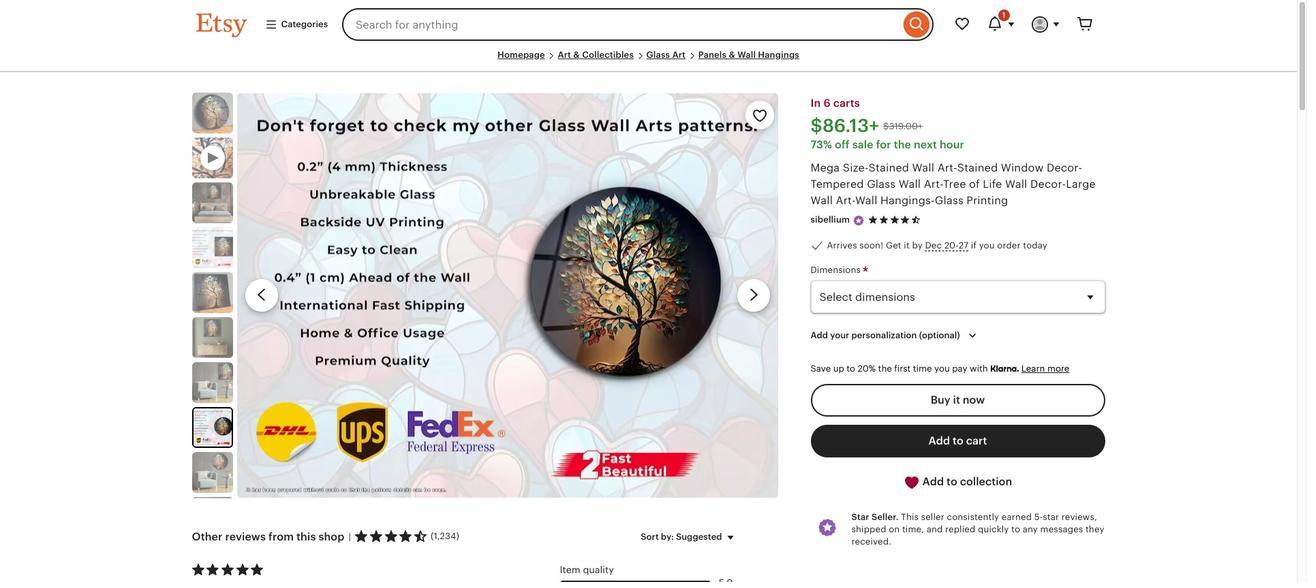 Task type: describe. For each thing, give the bounding box(es) containing it.
add for add your personalization (optional)
[[811, 331, 828, 341]]

Search for anything text field
[[342, 8, 900, 41]]

shop
[[319, 531, 345, 543]]

add your personalization (optional) button
[[801, 322, 991, 351]]

star seller.
[[852, 512, 899, 523]]

on
[[889, 525, 900, 535]]

this
[[297, 531, 316, 543]]

categories
[[281, 19, 328, 29]]

soon! get
[[860, 241, 902, 251]]

up
[[833, 364, 845, 374]]

sale
[[853, 139, 874, 151]]

add to collection button
[[811, 466, 1105, 499]]

messages
[[1041, 525, 1083, 535]]

your
[[830, 331, 850, 341]]

collectibles
[[582, 50, 634, 60]]

next
[[914, 139, 937, 151]]

for
[[876, 139, 891, 151]]

it inside button
[[953, 395, 960, 406]]

to inside this seller consistently earned 5-star reviews, shipped on time, and replied quickly to any messages they received.
[[1012, 525, 1021, 535]]

1
[[1003, 11, 1006, 19]]

glass art
[[647, 50, 686, 60]]

by:
[[661, 532, 674, 542]]

received.
[[852, 537, 892, 547]]

panels
[[699, 50, 727, 60]]

the for for
[[894, 139, 911, 151]]

in
[[811, 98, 821, 109]]

2 vertical spatial art-
[[836, 195, 856, 207]]

|
[[349, 532, 351, 542]]

panels & wall hangings link
[[699, 50, 800, 60]]

arrives
[[827, 241, 857, 251]]

seller
[[921, 512, 945, 523]]

star
[[1043, 512, 1060, 523]]

mega size-stained wall art-stained window decor-tempered glass image 4 image
[[192, 273, 233, 314]]

dimensions
[[811, 265, 863, 275]]

homepage
[[498, 50, 545, 60]]

none search field inside categories "banner"
[[342, 8, 934, 41]]

categories banner
[[171, 0, 1126, 49]]

this
[[901, 512, 919, 523]]

cart
[[966, 435, 987, 447]]

hangings-
[[881, 195, 935, 207]]

time
[[913, 364, 932, 374]]

mega size-stained wall art-stained window decor- tempered glass wall art-tree of life wall decor-large wall art-wall hangings-glass printing
[[811, 162, 1096, 207]]

of
[[969, 179, 980, 190]]

$86.13+
[[811, 116, 879, 136]]

suggested
[[676, 532, 722, 542]]

wall up sibellium link
[[811, 195, 833, 207]]

mega size-stained wall art-stained window decor-tempered glass image 3 image
[[192, 228, 233, 269]]

carts
[[834, 98, 860, 109]]

replied
[[946, 525, 976, 535]]

panels & wall hangings
[[699, 50, 800, 60]]

sort by: suggested
[[641, 532, 722, 542]]

mega size-stained wall art-stained window decor-tempered glass image 1 image
[[192, 93, 233, 134]]

(optional)
[[919, 331, 960, 341]]

time,
[[903, 525, 924, 535]]

order
[[998, 241, 1021, 251]]

1 vertical spatial decor-
[[1031, 179, 1066, 190]]

klarna.
[[991, 364, 1019, 374]]

add for add to cart
[[929, 435, 950, 447]]

27
[[959, 241, 969, 251]]

mega size-stained wall art-stained window decor-tempered glass image 6 image
[[192, 363, 233, 404]]

add to cart
[[929, 435, 987, 447]]

wall down next
[[913, 162, 935, 174]]

if
[[971, 241, 977, 251]]

20-
[[945, 241, 959, 251]]

1 art from the left
[[558, 50, 571, 60]]

printing
[[967, 195, 1009, 207]]

collection
[[960, 476, 1012, 488]]

this seller consistently earned 5-star reviews, shipped on time, and replied quickly to any messages they received.
[[852, 512, 1105, 547]]

star
[[852, 512, 870, 523]]

from
[[269, 531, 294, 543]]

add to collection
[[920, 476, 1012, 488]]

other reviews from this shop |
[[192, 531, 351, 543]]

first
[[895, 364, 911, 374]]

glass art link
[[647, 50, 686, 60]]

save
[[811, 364, 831, 374]]

reviews,
[[1062, 512, 1097, 523]]

(1,234)
[[431, 532, 459, 542]]

star_seller image
[[853, 215, 865, 227]]

mega size-stained wall art-stained window decor-tempered glass image 8 image
[[192, 453, 233, 494]]

tree
[[943, 179, 966, 190]]

to left 'cart'
[[953, 435, 964, 447]]

dec
[[925, 241, 942, 251]]

arrives soon! get it by dec 20-27 if you order today
[[827, 241, 1048, 251]]

0 vertical spatial art-
[[938, 162, 958, 174]]

add for add to collection
[[923, 476, 944, 488]]

0 vertical spatial it
[[904, 241, 910, 251]]



Task type: vqa. For each thing, say whether or not it's contained in the screenshot.
search field
yes



Task type: locate. For each thing, give the bounding box(es) containing it.
sibellium link
[[811, 215, 850, 225]]

1 horizontal spatial the
[[894, 139, 911, 151]]

0 vertical spatial the
[[894, 139, 911, 151]]

add inside dropdown button
[[811, 331, 828, 341]]

the for 20%
[[878, 364, 892, 374]]

0 vertical spatial decor-
[[1047, 162, 1083, 174]]

it right buy
[[953, 395, 960, 406]]

stained up of
[[958, 162, 998, 174]]

1 vertical spatial add
[[929, 435, 950, 447]]

add left 'your'
[[811, 331, 828, 341]]

1 vertical spatial glass
[[867, 179, 896, 190]]

life
[[983, 179, 1002, 190]]

in 6 carts
[[811, 98, 860, 109]]

1 & from the left
[[574, 50, 580, 60]]

the
[[894, 139, 911, 151], [878, 364, 892, 374]]

1 stained from the left
[[869, 162, 910, 174]]

shipped
[[852, 525, 887, 535]]

art left panels
[[672, 50, 686, 60]]

wall up hangings-
[[899, 179, 921, 190]]

decor- up large
[[1047, 162, 1083, 174]]

73%
[[811, 139, 832, 151]]

5-
[[1035, 512, 1043, 523]]

to right up
[[847, 364, 856, 374]]

to
[[847, 364, 856, 374], [953, 435, 964, 447], [947, 476, 958, 488], [1012, 525, 1021, 535]]

glass down tree
[[935, 195, 964, 207]]

0 vertical spatial glass
[[647, 50, 670, 60]]

1 horizontal spatial it
[[953, 395, 960, 406]]

glass down size-
[[867, 179, 896, 190]]

to down "earned"
[[1012, 525, 1021, 535]]

art & collectibles
[[558, 50, 634, 60]]

0 horizontal spatial glass
[[647, 50, 670, 60]]

add to cart button
[[811, 425, 1105, 458]]

tempered
[[811, 179, 864, 190]]

glass inside 'menu bar'
[[647, 50, 670, 60]]

any
[[1023, 525, 1038, 535]]

0 horizontal spatial it
[[904, 241, 910, 251]]

decor-
[[1047, 162, 1083, 174], [1031, 179, 1066, 190]]

personalization
[[852, 331, 917, 341]]

1 vertical spatial you
[[935, 364, 950, 374]]

& left collectibles
[[574, 50, 580, 60]]

the right for
[[894, 139, 911, 151]]

art- down tempered
[[836, 195, 856, 207]]

consistently
[[947, 512, 1000, 523]]

they
[[1086, 525, 1105, 535]]

menu bar
[[196, 49, 1101, 72]]

mega size-stained wall art-stained window decor-tempered glass image 5 image
[[192, 318, 233, 359]]

2 stained from the left
[[958, 162, 998, 174]]

0 horizontal spatial mega size-stained wall art-stained window decor-tempered glass image 7 image
[[193, 409, 231, 447]]

today
[[1023, 241, 1048, 251]]

off
[[835, 139, 850, 151]]

large
[[1066, 179, 1096, 190]]

2 art from the left
[[672, 50, 686, 60]]

wall left hangings
[[738, 50, 756, 60]]

and
[[927, 525, 943, 535]]

73% off sale for the next hour
[[811, 139, 965, 151]]

window
[[1001, 162, 1044, 174]]

reviews
[[225, 531, 266, 543]]

1 vertical spatial it
[[953, 395, 960, 406]]

1 button
[[979, 8, 1024, 41]]

0 horizontal spatial the
[[878, 364, 892, 374]]

add your personalization (optional)
[[811, 331, 960, 341]]

mega size-stained wall art-stained window decor-tempered glass image 7 image
[[237, 93, 778, 499], [193, 409, 231, 447]]

item quality
[[560, 565, 614, 576]]

$86.13+ $319.00+
[[811, 116, 923, 136]]

stained
[[869, 162, 910, 174], [958, 162, 998, 174]]

1 horizontal spatial art
[[672, 50, 686, 60]]

sort
[[641, 532, 659, 542]]

2 vertical spatial glass
[[935, 195, 964, 207]]

decor- down the window
[[1031, 179, 1066, 190]]

1 horizontal spatial stained
[[958, 162, 998, 174]]

earned
[[1002, 512, 1032, 523]]

it left 'by' at the top of the page
[[904, 241, 910, 251]]

art & collectibles link
[[558, 50, 634, 60]]

1 horizontal spatial &
[[729, 50, 735, 60]]

wall up star_seller 'image'
[[856, 195, 878, 207]]

art- up hangings-
[[924, 179, 943, 190]]

None search field
[[342, 8, 934, 41]]

glass
[[647, 50, 670, 60], [867, 179, 896, 190], [935, 195, 964, 207]]

1 vertical spatial art-
[[924, 179, 943, 190]]

hangings
[[758, 50, 800, 60]]

quickly
[[978, 525, 1009, 535]]

1 horizontal spatial glass
[[867, 179, 896, 190]]

2 horizontal spatial glass
[[935, 195, 964, 207]]

you
[[979, 241, 995, 251], [935, 364, 950, 374]]

buy
[[931, 395, 951, 406]]

categories button
[[255, 12, 338, 37]]

& for art
[[574, 50, 580, 60]]

&
[[574, 50, 580, 60], [729, 50, 735, 60]]

it
[[904, 241, 910, 251], [953, 395, 960, 406]]

0 horizontal spatial you
[[935, 364, 950, 374]]

20%
[[858, 364, 876, 374]]

buy it now button
[[811, 384, 1105, 417]]

you left pay
[[935, 364, 950, 374]]

to left collection
[[947, 476, 958, 488]]

0 vertical spatial you
[[979, 241, 995, 251]]

now
[[963, 395, 985, 406]]

art right homepage link
[[558, 50, 571, 60]]

learn
[[1022, 364, 1045, 374]]

1 horizontal spatial mega size-stained wall art-stained window decor-tempered glass image 7 image
[[237, 93, 778, 499]]

add left 'cart'
[[929, 435, 950, 447]]

mega
[[811, 162, 840, 174]]

0 vertical spatial add
[[811, 331, 828, 341]]

homepage link
[[498, 50, 545, 60]]

1 vertical spatial the
[[878, 364, 892, 374]]

stained down 73% off sale for the next hour
[[869, 162, 910, 174]]

more
[[1048, 364, 1070, 374]]

you right if
[[979, 241, 995, 251]]

by
[[912, 241, 923, 251]]

wall down the window
[[1005, 179, 1028, 190]]

mega size-stained wall art-stained window decor-tempered glass image 2 image
[[192, 183, 233, 224]]

size-
[[843, 162, 869, 174]]

pay
[[952, 364, 968, 374]]

with
[[970, 364, 988, 374]]

0 horizontal spatial stained
[[869, 162, 910, 174]]

sort by: suggested button
[[631, 523, 749, 552]]

art
[[558, 50, 571, 60], [672, 50, 686, 60]]

& right panels
[[729, 50, 735, 60]]

add
[[811, 331, 828, 341], [929, 435, 950, 447], [923, 476, 944, 488]]

art- up tree
[[938, 162, 958, 174]]

glass down categories "banner"
[[647, 50, 670, 60]]

other
[[192, 531, 223, 543]]

0 horizontal spatial art
[[558, 50, 571, 60]]

1 horizontal spatial you
[[979, 241, 995, 251]]

the left the first
[[878, 364, 892, 374]]

menu bar containing homepage
[[196, 49, 1101, 72]]

2 & from the left
[[729, 50, 735, 60]]

wall inside 'menu bar'
[[738, 50, 756, 60]]

0 horizontal spatial &
[[574, 50, 580, 60]]

save up to 20% the first time you pay with klarna. learn more
[[811, 364, 1070, 374]]

learn more button
[[1022, 364, 1070, 374]]

buy it now
[[931, 395, 985, 406]]

seller.
[[872, 512, 899, 523]]

add up seller
[[923, 476, 944, 488]]

hour
[[940, 139, 965, 151]]

$319.00+
[[883, 121, 923, 131]]

& for panels
[[729, 50, 735, 60]]

wall
[[738, 50, 756, 60], [913, 162, 935, 174], [899, 179, 921, 190], [1005, 179, 1028, 190], [811, 195, 833, 207], [856, 195, 878, 207]]

sibellium
[[811, 215, 850, 225]]

quality
[[583, 565, 614, 576]]

2 vertical spatial add
[[923, 476, 944, 488]]

item
[[560, 565, 581, 576]]



